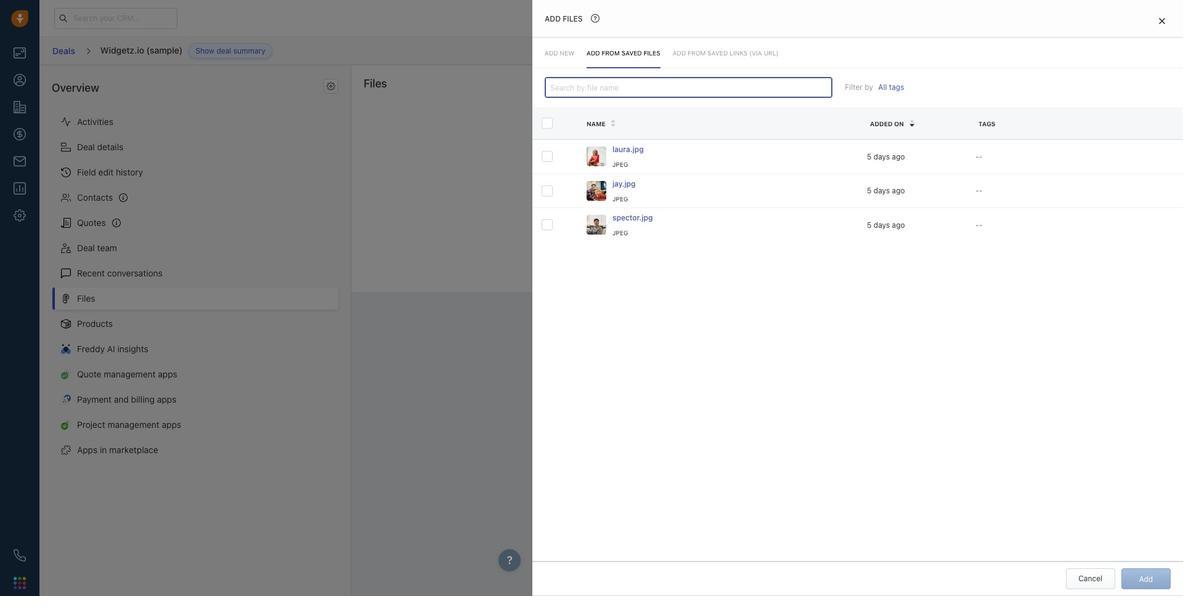 Task type: locate. For each thing, give the bounding box(es) containing it.
jpeg down spector.jpg link
[[612, 229, 628, 237]]

jay.jpg
[[612, 179, 636, 188]]

files right mng settings icon
[[364, 77, 387, 90]]

apps right billing
[[157, 395, 176, 405]]

1 days from the top
[[874, 152, 890, 161]]

activities
[[77, 117, 113, 127]]

from up search by file name text box
[[688, 49, 706, 57]]

2 from from the left
[[688, 49, 706, 57]]

2 5 from the top
[[867, 186, 872, 196]]

3 5 days ago from the top
[[867, 220, 905, 230]]

3 -- from the top
[[975, 220, 983, 230]]

add for add from saved files
[[587, 49, 600, 57]]

5 days ago for spector.jpg
[[867, 220, 905, 230]]

freshworks switcher image
[[14, 577, 26, 590]]

3 5 from the top
[[867, 220, 872, 230]]

1 vertical spatial days
[[874, 186, 890, 196]]

apps for quote management apps
[[158, 369, 177, 380]]

0 vertical spatial management
[[104, 369, 156, 380]]

1 horizontal spatial files
[[364, 77, 387, 90]]

3 days from the top
[[874, 220, 890, 230]]

spector.jpg
[[612, 213, 653, 223]]

ago
[[892, 152, 905, 161], [892, 186, 905, 196], [892, 220, 905, 230]]

2 5 days ago from the top
[[867, 186, 905, 196]]

1 vertical spatial --
[[975, 186, 983, 196]]

mng settings image
[[327, 82, 335, 91]]

saved
[[622, 49, 642, 57], [708, 49, 728, 57]]

2 -- from the top
[[975, 186, 983, 196]]

add up add new
[[545, 14, 561, 23]]

days
[[874, 152, 890, 161], [874, 186, 890, 196], [874, 220, 890, 230]]

quote
[[77, 369, 101, 380]]

management
[[104, 369, 156, 380], [108, 420, 159, 430]]

details
[[97, 142, 123, 152]]

1 horizontal spatial saved
[[708, 49, 728, 57]]

add
[[545, 14, 561, 23], [545, 49, 558, 57], [587, 49, 600, 57], [673, 49, 686, 57]]

1 ago from the top
[[892, 152, 905, 161]]

name
[[587, 120, 606, 128]]

5 for laura.jpg
[[867, 152, 872, 161]]

1 vertical spatial 5 days ago
[[867, 186, 905, 196]]

1 5 days ago from the top
[[867, 152, 905, 161]]

add right new
[[587, 49, 600, 57]]

show deal summary
[[196, 46, 265, 55]]

insights
[[117, 344, 148, 355]]

1 5 from the top
[[867, 152, 872, 161]]

1 horizontal spatial files
[[644, 49, 660, 57]]

deal
[[217, 46, 231, 55]]

jpeg
[[612, 161, 628, 168], [612, 195, 628, 203], [612, 229, 628, 237]]

payment and billing apps
[[77, 395, 176, 405]]

tab panel
[[532, 0, 1183, 596]]

0 vertical spatial 5
[[867, 152, 872, 161]]

2 vertical spatial 5 days ago
[[867, 220, 905, 230]]

deal
[[77, 142, 95, 152], [77, 243, 95, 253]]

dialog containing add files
[[532, 0, 1183, 596]]

apps down the payment and billing apps
[[162, 420, 181, 430]]

files inside add from saved files link
[[644, 49, 660, 57]]

1 vertical spatial jpeg
[[612, 195, 628, 203]]

2 vertical spatial --
[[975, 220, 983, 230]]

management up marketplace
[[108, 420, 159, 430]]

deal left team
[[77, 243, 95, 253]]

0 vertical spatial files
[[563, 14, 583, 23]]

cancel button
[[1066, 569, 1115, 590]]

dialog
[[532, 0, 1183, 596]]

files down the recent
[[77, 294, 95, 304]]

1 saved from the left
[[622, 49, 642, 57]]

add new link
[[545, 38, 574, 69]]

0 vertical spatial deal
[[77, 142, 95, 152]]

0 vertical spatial jpeg
[[612, 161, 628, 168]]

jay.jpg link
[[612, 178, 636, 192]]

1 vertical spatial deal
[[77, 243, 95, 253]]

team
[[97, 243, 117, 253]]

show
[[196, 46, 215, 55]]

1 vertical spatial ago
[[892, 186, 905, 196]]

1 vertical spatial management
[[108, 420, 159, 430]]

deal for deal team
[[77, 243, 95, 253]]

-
[[975, 152, 979, 161], [979, 152, 983, 161], [975, 186, 979, 196], [979, 186, 983, 196], [975, 220, 979, 230], [979, 220, 983, 230]]

quote management apps
[[77, 369, 177, 380]]

1 vertical spatial files
[[644, 49, 660, 57]]

from down question circled image
[[602, 49, 620, 57]]

from
[[602, 49, 620, 57], [688, 49, 706, 57]]

apps
[[77, 445, 98, 456]]

3 ago from the top
[[892, 220, 905, 230]]

contacts
[[77, 192, 113, 203]]

0 vertical spatial ago
[[892, 152, 905, 161]]

5 days ago
[[867, 152, 905, 161], [867, 186, 905, 196], [867, 220, 905, 230]]

2 days from the top
[[874, 186, 890, 196]]

0 vertical spatial days
[[874, 152, 890, 161]]

apps for project management apps
[[162, 420, 181, 430]]

1 vertical spatial apps
[[157, 395, 176, 405]]

products
[[77, 319, 113, 329]]

phone element
[[7, 543, 32, 568]]

1 -- from the top
[[975, 152, 983, 161]]

jpeg down jay.jpg "link"
[[612, 195, 628, 203]]

filter by all tags
[[845, 83, 904, 92]]

2 vertical spatial jpeg
[[612, 229, 628, 237]]

conversations
[[107, 268, 163, 279]]

by
[[865, 83, 873, 92]]

all
[[878, 83, 887, 92]]

-- for jay.jpg
[[975, 186, 983, 196]]

widgetz.io
[[100, 45, 144, 55]]

0 horizontal spatial files
[[77, 294, 95, 304]]

freddy ai insights
[[77, 344, 148, 355]]

--
[[975, 152, 983, 161], [975, 186, 983, 196], [975, 220, 983, 230]]

files
[[364, 77, 387, 90], [77, 294, 95, 304]]

files left question circled image
[[563, 14, 583, 23]]

files up search by file name text box
[[644, 49, 660, 57]]

links
[[730, 49, 748, 57]]

filter
[[845, 83, 863, 92]]

management up the payment and billing apps
[[104, 369, 156, 380]]

5
[[867, 152, 872, 161], [867, 186, 872, 196], [867, 220, 872, 230]]

5 days ago for laura.jpg
[[867, 152, 905, 161]]

2 vertical spatial 5
[[867, 220, 872, 230]]

apps in marketplace
[[77, 445, 158, 456]]

add new
[[545, 49, 574, 57]]

apps
[[158, 369, 177, 380], [157, 395, 176, 405], [162, 420, 181, 430]]

add left new
[[545, 49, 558, 57]]

jpeg for spector.jpg
[[612, 229, 628, 237]]

2 saved from the left
[[708, 49, 728, 57]]

new
[[560, 49, 574, 57]]

2 jpeg from the top
[[612, 195, 628, 203]]

and
[[114, 395, 129, 405]]

question circled image
[[588, 10, 603, 26]]

1 from from the left
[[602, 49, 620, 57]]

3 jpeg from the top
[[612, 229, 628, 237]]

jpeg down laura.jpg link
[[612, 161, 628, 168]]

0 horizontal spatial from
[[602, 49, 620, 57]]

saved for files
[[622, 49, 642, 57]]

tab list
[[532, 38, 1183, 69]]

files
[[563, 14, 583, 23], [644, 49, 660, 57]]

2 deal from the top
[[77, 243, 95, 253]]

add files
[[545, 14, 583, 23]]

2 vertical spatial ago
[[892, 220, 905, 230]]

1 jpeg from the top
[[612, 161, 628, 168]]

0 vertical spatial apps
[[158, 369, 177, 380]]

add for add from saved links (via url)
[[673, 49, 686, 57]]

0 horizontal spatial files
[[563, 14, 583, 23]]

all tags link
[[878, 83, 904, 92]]

add for add new
[[545, 49, 558, 57]]

1 horizontal spatial from
[[688, 49, 706, 57]]

apps up the payment and billing apps
[[158, 369, 177, 380]]

spector.jpg link
[[612, 213, 653, 226]]

0 vertical spatial --
[[975, 152, 983, 161]]

field
[[77, 167, 96, 178]]

1 vertical spatial 5
[[867, 186, 872, 196]]

Search by file name text field
[[545, 77, 833, 98]]

0 horizontal spatial saved
[[622, 49, 642, 57]]

deal details
[[77, 142, 123, 152]]

1 deal from the top
[[77, 142, 95, 152]]

2 vertical spatial days
[[874, 220, 890, 230]]

laura.jpg link
[[612, 144, 644, 157]]

deal team
[[77, 243, 117, 253]]

summary
[[233, 46, 265, 55]]

added
[[870, 120, 893, 128]]

-- for spector.jpg
[[975, 220, 983, 230]]

project
[[77, 420, 105, 430]]

0 vertical spatial files
[[364, 77, 387, 90]]

deal for deal details
[[77, 142, 95, 152]]

2 vertical spatial apps
[[162, 420, 181, 430]]

add up search by file name text box
[[673, 49, 686, 57]]

history
[[116, 167, 143, 178]]

0 vertical spatial 5 days ago
[[867, 152, 905, 161]]

tab list containing add new
[[532, 38, 1183, 69]]

Search your CRM... text field
[[54, 8, 177, 29]]

deal left details
[[77, 142, 95, 152]]

-- for laura.jpg
[[975, 152, 983, 161]]

2 ago from the top
[[892, 186, 905, 196]]



Task type: describe. For each thing, give the bounding box(es) containing it.
url)
[[764, 49, 779, 57]]

field edit history
[[77, 167, 143, 178]]

cancel
[[1078, 574, 1102, 584]]

days for spector.jpg
[[874, 220, 890, 230]]

1 vertical spatial files
[[77, 294, 95, 304]]

add from saved files
[[587, 49, 660, 57]]

tags
[[889, 83, 904, 92]]

from for add from saved files
[[602, 49, 620, 57]]

ai
[[107, 344, 115, 355]]

5 for spector.jpg
[[867, 220, 872, 230]]

ago for jay.jpg
[[892, 186, 905, 196]]

payment
[[77, 395, 112, 405]]

recent
[[77, 268, 105, 279]]

edit
[[98, 167, 113, 178]]

freddy
[[77, 344, 105, 355]]

jpeg for jay.jpg
[[612, 195, 628, 203]]

laura.jpg
[[612, 145, 644, 154]]

email button
[[736, 40, 780, 61]]

on
[[894, 120, 904, 128]]

(via
[[749, 49, 762, 57]]

quotes
[[77, 218, 106, 228]]

5 for jay.jpg
[[867, 186, 872, 196]]

phone image
[[14, 550, 26, 562]]

marketplace
[[109, 445, 158, 456]]

tab panel containing add files
[[532, 0, 1183, 596]]

jpeg for laura.jpg
[[612, 161, 628, 168]]

days for laura.jpg
[[874, 152, 890, 161]]

deals link
[[52, 41, 76, 61]]

close image
[[1159, 17, 1165, 25]]

management for project
[[108, 420, 159, 430]]

add for add files
[[545, 14, 561, 23]]

recent conversations
[[77, 268, 163, 279]]

add from saved files link
[[587, 38, 660, 69]]

widgetz.io (sample)
[[100, 45, 183, 55]]

from for add from saved links (via url)
[[688, 49, 706, 57]]

overview
[[52, 81, 99, 94]]

deals
[[52, 45, 75, 56]]

5 days ago for jay.jpg
[[867, 186, 905, 196]]

days for jay.jpg
[[874, 186, 890, 196]]

tags
[[979, 120, 996, 127]]

in
[[100, 445, 107, 456]]

add from saved links (via url) link
[[673, 38, 779, 69]]

ago for spector.jpg
[[892, 220, 905, 230]]

email
[[755, 46, 774, 55]]

added on
[[870, 120, 904, 128]]

ago for laura.jpg
[[892, 152, 905, 161]]

(sample)
[[146, 45, 183, 55]]

management for quote
[[104, 369, 156, 380]]

saved for links
[[708, 49, 728, 57]]

add from saved links (via url)
[[673, 49, 779, 57]]

project management apps
[[77, 420, 181, 430]]

billing
[[131, 395, 155, 405]]



Task type: vqa. For each thing, say whether or not it's contained in the screenshot.
'Explore plans' link
no



